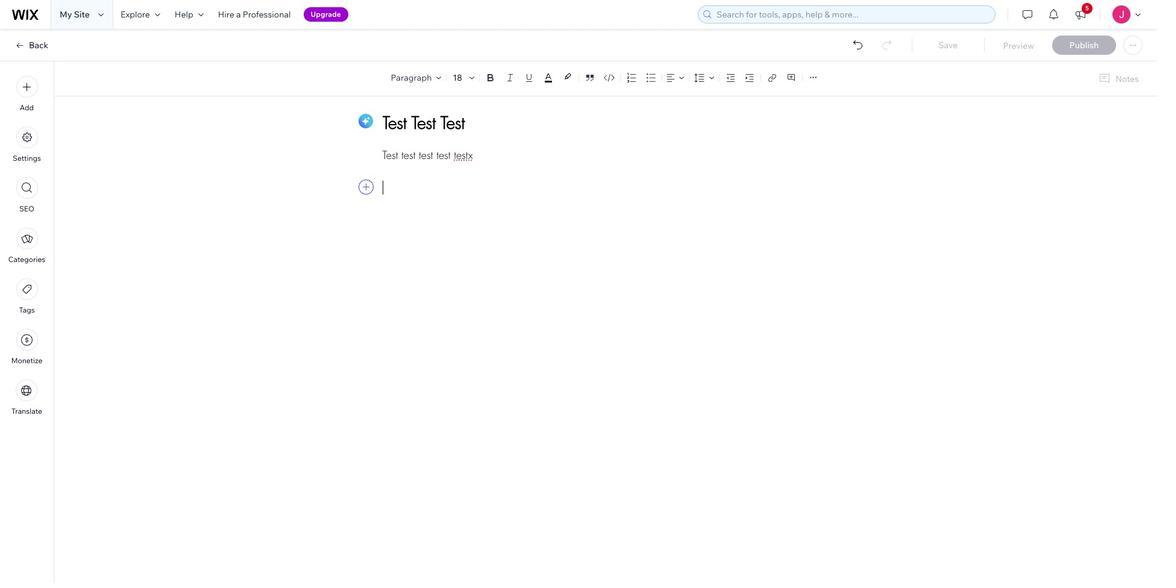 Task type: describe. For each thing, give the bounding box(es) containing it.
categories
[[8, 255, 45, 264]]

settings
[[13, 154, 41, 163]]

5 button
[[1068, 0, 1094, 29]]

notes button
[[1095, 71, 1143, 87]]

Add a Catchy Title text field
[[383, 112, 815, 134]]

explore
[[121, 9, 150, 20]]

5
[[1086, 4, 1090, 12]]

help button
[[168, 0, 211, 29]]

translate button
[[11, 380, 42, 416]]

add
[[20, 103, 34, 112]]

test test test test testx
[[383, 148, 473, 162]]

translate
[[11, 407, 42, 416]]

professional
[[243, 9, 291, 20]]

upgrade button
[[304, 7, 348, 22]]

Font Size field
[[452, 72, 465, 84]]

monetize button
[[11, 329, 42, 365]]



Task type: vqa. For each thing, say whether or not it's contained in the screenshot.
the Paragraph button
yes



Task type: locate. For each thing, give the bounding box(es) containing it.
notes
[[1116, 73, 1140, 84]]

menu containing add
[[0, 69, 54, 423]]

site
[[74, 9, 90, 20]]

2 horizontal spatial test
[[437, 148, 451, 162]]

my site
[[60, 9, 90, 20]]

settings button
[[13, 127, 41, 163]]

Search for tools, apps, help & more... field
[[713, 6, 992, 23]]

tags
[[19, 306, 35, 315]]

1 test from the left
[[402, 148, 416, 162]]

menu
[[0, 69, 54, 423]]

a
[[236, 9, 241, 20]]

2 test from the left
[[419, 148, 433, 162]]

paragraph
[[391, 72, 432, 83]]

hire a professional
[[218, 9, 291, 20]]

test
[[402, 148, 416, 162], [419, 148, 433, 162], [437, 148, 451, 162]]

test
[[383, 148, 398, 162]]

monetize
[[11, 356, 42, 365]]

testx
[[454, 148, 473, 162]]

hire a professional link
[[211, 0, 298, 29]]

hire
[[218, 9, 234, 20]]

0 horizontal spatial test
[[402, 148, 416, 162]]

seo button
[[16, 177, 38, 213]]

back button
[[14, 40, 48, 51]]

paragraph button
[[389, 69, 444, 86]]

categories button
[[8, 228, 45, 264]]

upgrade
[[311, 10, 341, 19]]

back
[[29, 40, 48, 51]]

seo
[[19, 204, 34, 213]]

tags button
[[16, 279, 38, 315]]

add button
[[16, 76, 38, 112]]

help
[[175, 9, 193, 20]]

3 test from the left
[[437, 148, 451, 162]]

my
[[60, 9, 72, 20]]

1 horizontal spatial test
[[419, 148, 433, 162]]



